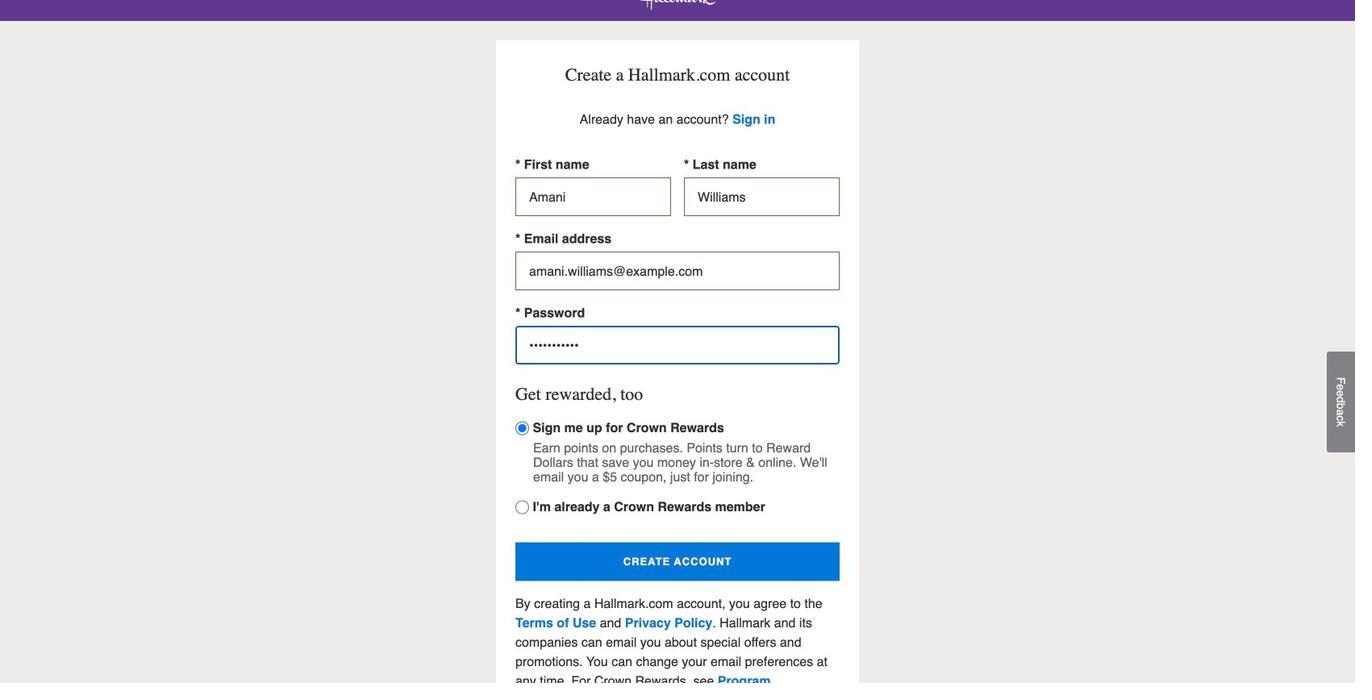 Task type: locate. For each thing, give the bounding box(es) containing it.
None email field
[[516, 252, 840, 290]]

None radio
[[516, 421, 529, 435], [516, 501, 529, 514], [516, 421, 529, 435], [516, 501, 529, 514]]

8 characters minimum password field
[[516, 326, 840, 365]]

region
[[496, 40, 859, 683]]

None text field
[[516, 177, 671, 216], [684, 177, 840, 216], [516, 177, 671, 216], [684, 177, 840, 216]]



